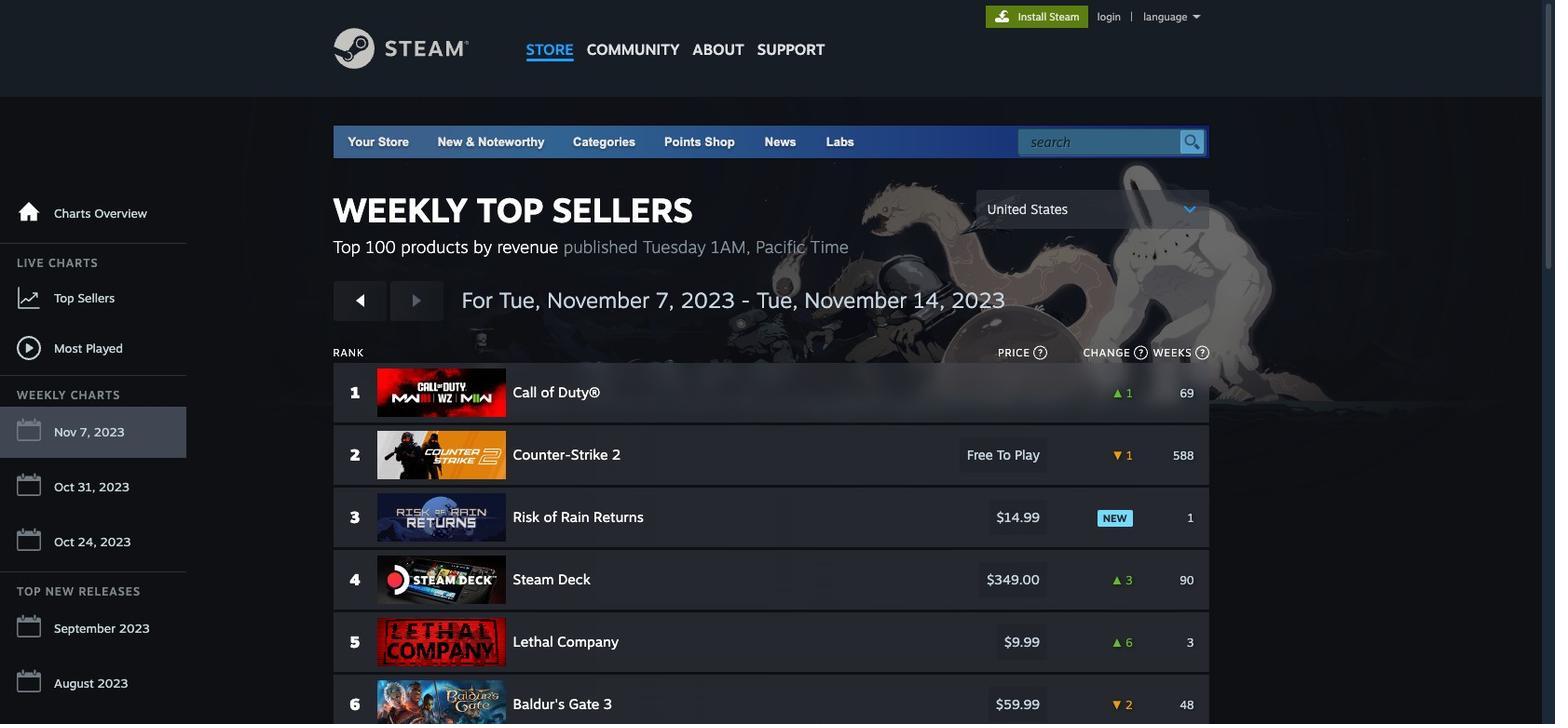 Task type: describe. For each thing, give the bounding box(es) containing it.
published
[[563, 237, 638, 257]]

to
[[997, 447, 1011, 463]]

weekly charts
[[17, 389, 120, 403]]

for tue, november 7, 2023 - tue, november 14, 2023
[[462, 287, 1005, 314]]

install
[[1018, 10, 1047, 23]]

0 horizontal spatial 2
[[350, 445, 360, 465]]

returns
[[593, 509, 644, 526]]

1 down the rank
[[350, 383, 360, 403]]

shop
[[705, 135, 735, 149]]

top new releases
[[17, 585, 141, 599]]

free to play
[[967, 447, 1040, 463]]

▼ for 2
[[1112, 449, 1123, 463]]

community link
[[580, 0, 686, 68]]

noteworthy
[[478, 135, 545, 149]]

top for sellers
[[54, 290, 74, 305]]

$349.00
[[987, 572, 1040, 588]]

united
[[987, 201, 1027, 217]]

oct 31, 2023 link
[[0, 462, 186, 513]]

$59.99
[[996, 697, 1040, 713]]

tuesday
[[643, 237, 706, 257]]

top up revenue
[[477, 189, 543, 231]]

change
[[1083, 347, 1131, 360]]

-
[[741, 287, 750, 314]]

0 vertical spatial charts
[[54, 206, 91, 221]]

of for 3
[[544, 509, 557, 526]]

588
[[1173, 449, 1194, 463]]

top for new
[[17, 585, 41, 599]]

store
[[378, 135, 409, 149]]

new & noteworthy
[[438, 135, 545, 149]]

weekly for weekly charts
[[17, 389, 67, 403]]

your store
[[348, 135, 409, 149]]

about
[[693, 40, 744, 59]]

90
[[1180, 574, 1194, 587]]

0 horizontal spatial steam
[[513, 571, 554, 589]]

▲ for 5
[[1112, 636, 1123, 650]]

company
[[557, 634, 619, 651]]

login
[[1097, 10, 1121, 23]]

1 vertical spatial 7,
[[80, 425, 90, 440]]

1am,
[[711, 237, 751, 257]]

baldur's gate 3
[[513, 696, 612, 714]]

lethal company link
[[377, 619, 916, 667]]

time
[[810, 237, 849, 257]]

2023 inside 'link'
[[100, 535, 131, 550]]

september
[[54, 621, 116, 636]]

login link
[[1094, 10, 1125, 23]]

news link
[[750, 126, 811, 158]]

nov 7, 2023 link
[[0, 407, 186, 458]]

1 left 588
[[1127, 449, 1133, 463]]

$9.99
[[1004, 635, 1040, 650]]

▲ for 1
[[1112, 386, 1123, 400]]

$14.99
[[997, 510, 1040, 526]]

call of duty® link
[[377, 369, 916, 417]]

united states
[[987, 201, 1068, 217]]

live charts
[[17, 256, 98, 270]]

2023 right august
[[97, 676, 128, 691]]

play
[[1015, 447, 1040, 463]]

install steam
[[1018, 10, 1080, 23]]

oct 31, 2023
[[54, 480, 130, 495]]

1 tue, from the left
[[499, 287, 541, 314]]

new for new
[[1103, 512, 1127, 525]]

community
[[587, 40, 680, 59]]

oct 24, 2023
[[54, 535, 131, 550]]

store
[[526, 40, 574, 59]]

48
[[1180, 698, 1194, 712]]

points shop link
[[649, 126, 750, 158]]

store link
[[519, 0, 580, 68]]

24,
[[78, 535, 97, 550]]

deck
[[558, 571, 591, 589]]

1 horizontal spatial 7,
[[656, 287, 674, 314]]

search text field
[[1031, 130, 1175, 155]]

about link
[[686, 0, 751, 63]]

2023 right 31,
[[99, 480, 130, 495]]

▼ 1
[[1112, 449, 1133, 463]]

charts overview
[[54, 206, 147, 221]]

most
[[54, 341, 82, 355]]

products
[[401, 237, 468, 257]]

counter-
[[513, 446, 571, 464]]

▲ for 4
[[1112, 574, 1123, 587]]

categories link
[[573, 135, 636, 149]]

2023 down releases on the bottom left of the page
[[119, 621, 150, 636]]

overview
[[94, 206, 147, 221]]

counter-strike 2
[[513, 446, 621, 464]]

august
[[54, 676, 94, 691]]

|
[[1131, 10, 1133, 23]]

weekly for weekly top sellers
[[333, 189, 468, 231]]

31,
[[78, 480, 95, 495]]

nov
[[54, 425, 77, 440]]

points shop
[[664, 135, 735, 149]]



Task type: vqa. For each thing, say whether or not it's contained in the screenshot.
100
yes



Task type: locate. For each thing, give the bounding box(es) containing it.
new
[[438, 135, 462, 149], [1103, 512, 1127, 525], [45, 585, 75, 599]]

6
[[1126, 636, 1133, 650], [350, 695, 360, 715]]

1 down change
[[1127, 386, 1133, 400]]

0 horizontal spatial sellers
[[78, 290, 115, 305]]

for
[[462, 287, 493, 314]]

7, down tuesday
[[656, 287, 674, 314]]

charts
[[54, 206, 91, 221], [48, 256, 98, 270], [71, 389, 120, 403]]

of for 1
[[541, 384, 554, 402]]

new up september in the bottom left of the page
[[45, 585, 75, 599]]

1 horizontal spatial tue,
[[757, 287, 798, 314]]

revenue
[[497, 237, 558, 257]]

top for 100
[[333, 237, 361, 257]]

new for new & noteworthy
[[438, 135, 462, 149]]

5
[[350, 633, 360, 652]]

2 vertical spatial new
[[45, 585, 75, 599]]

0 horizontal spatial 7,
[[80, 425, 90, 440]]

0 vertical spatial of
[[541, 384, 554, 402]]

1 horizontal spatial weekly
[[333, 189, 468, 231]]

2 tue, from the left
[[757, 287, 798, 314]]

1 horizontal spatial 2
[[612, 446, 621, 464]]

1 vertical spatial charts
[[48, 256, 98, 270]]

duty®
[[558, 384, 600, 402]]

steam deck link
[[377, 556, 916, 605]]

november down time
[[804, 287, 907, 314]]

▼ for 6
[[1111, 698, 1122, 712]]

1 horizontal spatial sellers
[[552, 189, 693, 231]]

support
[[757, 40, 825, 59]]

2 horizontal spatial 2
[[1126, 698, 1133, 712]]

charts for top
[[48, 256, 98, 270]]

categories
[[573, 135, 636, 149]]

▲ 3
[[1112, 574, 1133, 587]]

sellers up published
[[552, 189, 693, 231]]

top up the september 2023 link
[[17, 585, 41, 599]]

0 horizontal spatial weekly
[[17, 389, 67, 403]]

top sellers link
[[0, 275, 186, 321]]

14,
[[914, 287, 945, 314]]

new left &
[[438, 135, 462, 149]]

1 vertical spatial new
[[1103, 512, 1127, 525]]

2 november from the left
[[804, 287, 907, 314]]

2023 right 14,
[[951, 287, 1005, 314]]

lethal company
[[513, 634, 619, 651]]

1 november from the left
[[547, 287, 650, 314]]

oct 24, 2023 link
[[0, 517, 186, 568]]

69
[[1180, 386, 1194, 400]]

1 vertical spatial 6
[[350, 695, 360, 715]]

of inside "link"
[[544, 509, 557, 526]]

1 horizontal spatial new
[[438, 135, 462, 149]]

of right call
[[541, 384, 554, 402]]

charts left "overview"
[[54, 206, 91, 221]]

▲ 6
[[1112, 636, 1133, 650]]

▲ down change
[[1112, 386, 1123, 400]]

1 horizontal spatial steam
[[1049, 10, 1080, 23]]

weekly
[[333, 189, 468, 231], [17, 389, 67, 403]]

3 up 4
[[350, 508, 360, 527]]

tue,
[[499, 287, 541, 314], [757, 287, 798, 314]]

steam left the deck
[[513, 571, 554, 589]]

sellers inside top sellers link
[[78, 290, 115, 305]]

oct for oct 24, 2023
[[54, 535, 74, 550]]

0 vertical spatial 6
[[1126, 636, 1133, 650]]

risk of rain returns link
[[377, 494, 916, 542]]

august 2023
[[54, 676, 128, 691]]

counter-strike 2 link
[[377, 431, 916, 480]]

of
[[541, 384, 554, 402], [544, 509, 557, 526]]

strike
[[571, 446, 608, 464]]

weekly top sellers
[[333, 189, 693, 231]]

september 2023 link
[[0, 604, 186, 655]]

weekly up 100
[[333, 189, 468, 231]]

news
[[765, 135, 796, 149]]

6 down ▲ 3
[[1126, 636, 1133, 650]]

0 vertical spatial new
[[438, 135, 462, 149]]

0 horizontal spatial november
[[547, 287, 650, 314]]

sellers
[[552, 189, 693, 231], [78, 290, 115, 305]]

september 2023
[[54, 621, 150, 636]]

oct inside 'link'
[[54, 535, 74, 550]]

risk of rain returns
[[513, 509, 644, 526]]

7, right nov
[[80, 425, 90, 440]]

pacific
[[756, 237, 805, 257]]

baldur's gate 3 link
[[377, 681, 916, 725]]

4
[[350, 570, 360, 590]]

tue, right - at the top of the page
[[757, 287, 798, 314]]

▲ 1
[[1112, 386, 1133, 400]]

1 vertical spatial of
[[544, 509, 557, 526]]

most played
[[54, 341, 123, 355]]

baldur's
[[513, 696, 565, 714]]

1 vertical spatial steam
[[513, 571, 554, 589]]

oct left 24,
[[54, 535, 74, 550]]

august 2023 link
[[0, 659, 186, 710]]

▼
[[1112, 449, 1123, 463], [1111, 698, 1122, 712]]

live
[[17, 256, 44, 270]]

100
[[366, 237, 396, 257]]

lethal
[[513, 634, 553, 651]]

3 left "90"
[[1126, 574, 1133, 587]]

3 down "90"
[[1187, 636, 1194, 650]]

2023 left - at the top of the page
[[681, 287, 735, 314]]

▲ up ▲ 6 on the bottom
[[1112, 574, 1123, 587]]

steam deck
[[513, 571, 591, 589]]

0 vertical spatial steam
[[1049, 10, 1080, 23]]

language
[[1144, 10, 1188, 23]]

charts up the top sellers
[[48, 256, 98, 270]]

steam right install
[[1049, 10, 1080, 23]]

oct for oct 31, 2023
[[54, 480, 74, 495]]

2 vertical spatial ▲
[[1112, 636, 1123, 650]]

0 vertical spatial ▲
[[1112, 386, 1123, 400]]

6 down 5
[[350, 695, 360, 715]]

▼ down ▲ 1
[[1112, 449, 1123, 463]]

november down published
[[547, 287, 650, 314]]

your store link
[[348, 135, 409, 149]]

▼ down ▲ 6 on the bottom
[[1111, 698, 1122, 712]]

▼ 2
[[1111, 698, 1133, 712]]

3 inside 'link'
[[603, 696, 612, 714]]

played
[[86, 341, 123, 355]]

0 horizontal spatial tue,
[[499, 287, 541, 314]]

0 vertical spatial oct
[[54, 480, 74, 495]]

your
[[348, 135, 375, 149]]

free
[[967, 447, 993, 463]]

price
[[998, 347, 1030, 360]]

weeks
[[1153, 347, 1192, 360]]

0 vertical spatial 7,
[[656, 287, 674, 314]]

risk
[[513, 509, 540, 526]]

top sellers
[[54, 290, 115, 305]]

1 oct from the top
[[54, 480, 74, 495]]

weekly up nov
[[17, 389, 67, 403]]

0 horizontal spatial 6
[[350, 695, 360, 715]]

oct left 31,
[[54, 480, 74, 495]]

2 horizontal spatial new
[[1103, 512, 1127, 525]]

1 vertical spatial ▲
[[1112, 574, 1123, 587]]

2 vertical spatial charts
[[71, 389, 120, 403]]

1 vertical spatial sellers
[[78, 290, 115, 305]]

new up ▲ 3
[[1103, 512, 1127, 525]]

call of duty®
[[513, 384, 600, 402]]

1 horizontal spatial november
[[804, 287, 907, 314]]

1 up "90"
[[1188, 511, 1194, 525]]

2023 right nov
[[94, 425, 125, 440]]

1 horizontal spatial 6
[[1126, 636, 1133, 650]]

labs link
[[811, 126, 869, 158]]

states
[[1031, 201, 1068, 217]]

&
[[466, 135, 475, 149]]

tue, right 'for'
[[499, 287, 541, 314]]

install steam link
[[985, 6, 1088, 28]]

top 100 products by revenue published tuesday 1am, pacific time
[[333, 237, 849, 257]]

sellers up most played link
[[78, 290, 115, 305]]

charts up nov 7, 2023
[[71, 389, 120, 403]]

rain
[[561, 509, 589, 526]]

0 vertical spatial sellers
[[552, 189, 693, 231]]

of right 'risk'
[[544, 509, 557, 526]]

top down 'live charts'
[[54, 290, 74, 305]]

▲ up ▼ 2
[[1112, 636, 1123, 650]]

1 vertical spatial weekly
[[17, 389, 67, 403]]

nov 7, 2023
[[54, 425, 125, 440]]

3 right gate
[[603, 696, 612, 714]]

call
[[513, 384, 537, 402]]

most played link
[[0, 325, 186, 372]]

releases
[[79, 585, 141, 599]]

1 vertical spatial oct
[[54, 535, 74, 550]]

2 oct from the top
[[54, 535, 74, 550]]

support link
[[751, 0, 832, 63]]

rank
[[333, 347, 364, 360]]

0 vertical spatial weekly
[[333, 189, 468, 231]]

0 horizontal spatial new
[[45, 585, 75, 599]]

top left 100
[[333, 237, 361, 257]]

1 vertical spatial ▼
[[1111, 698, 1122, 712]]

2023 right 24,
[[100, 535, 131, 550]]

charts for nov
[[71, 389, 120, 403]]

0 vertical spatial ▼
[[1112, 449, 1123, 463]]

labs
[[826, 135, 855, 149]]



